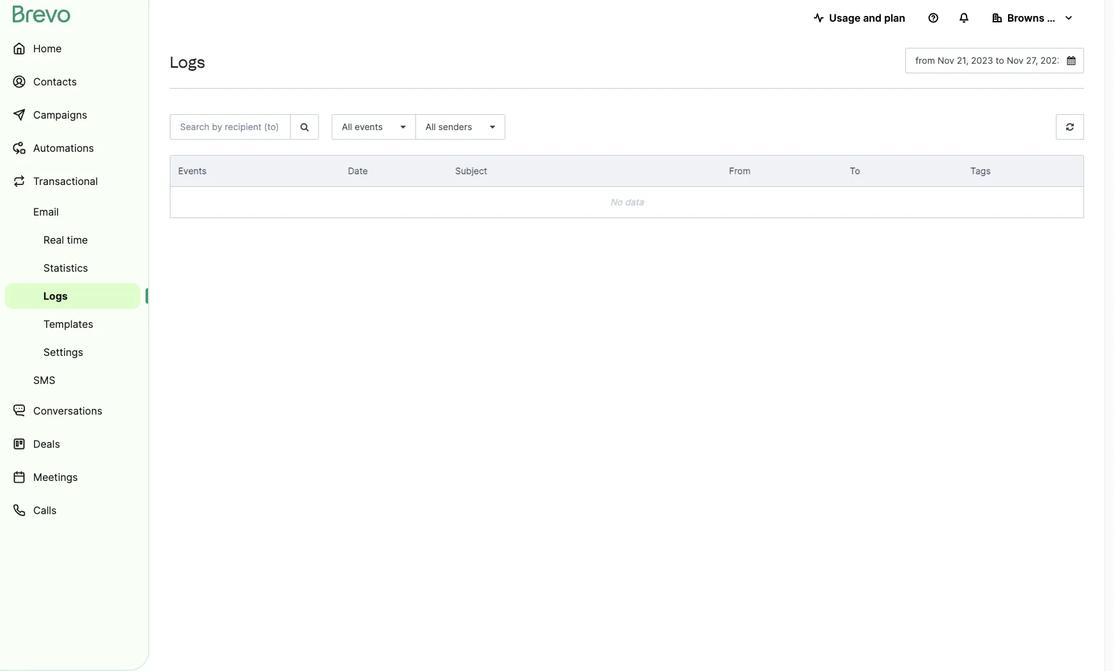 Task type: describe. For each thing, give the bounding box(es) containing it.
conversations link
[[5, 396, 140, 426]]

settings link
[[5, 340, 140, 365]]

deals
[[33, 438, 60, 450]]

conversations
[[33, 405, 102, 417]]

meetings link
[[5, 462, 140, 493]]

statistics
[[43, 262, 88, 274]]

home
[[33, 42, 62, 55]]

browns enterprise
[[1008, 11, 1098, 24]]

date
[[348, 166, 368, 177]]

data
[[625, 197, 644, 208]]

all senders button
[[415, 114, 505, 140]]

and
[[863, 11, 882, 24]]

email link
[[5, 199, 140, 225]]

no
[[610, 197, 622, 208]]

home link
[[5, 33, 140, 64]]

browns
[[1008, 11, 1044, 24]]

real time
[[43, 234, 88, 246]]

campaigns
[[33, 109, 87, 121]]

usage
[[829, 11, 861, 24]]

real
[[43, 234, 64, 246]]

contacts link
[[5, 66, 140, 97]]

caret down image
[[396, 123, 406, 132]]

enterprise
[[1047, 11, 1098, 24]]

from
[[729, 166, 751, 177]]

all for all senders
[[426, 122, 436, 132]]

sms
[[33, 374, 55, 387]]

meetings
[[33, 471, 78, 484]]

to
[[850, 166, 860, 177]]



Task type: locate. For each thing, give the bounding box(es) containing it.
contacts
[[33, 75, 77, 88]]

caret down image
[[485, 123, 495, 132]]

all events button
[[332, 114, 416, 140]]

1 all from the left
[[342, 122, 352, 132]]

templates link
[[5, 312, 140, 337]]

transactional
[[33, 175, 98, 187]]

all
[[342, 122, 352, 132], [426, 122, 436, 132]]

sms link
[[5, 368, 140, 393]]

time
[[67, 234, 88, 246]]

calls link
[[5, 495, 140, 526]]

automations link
[[5, 133, 140, 163]]

plan
[[884, 11, 905, 24]]

0 horizontal spatial all
[[342, 122, 352, 132]]

events
[[355, 122, 383, 132]]

transactional link
[[5, 166, 140, 197]]

all senders
[[426, 122, 472, 132]]

2 all from the left
[[426, 122, 436, 132]]

None text field
[[905, 48, 1084, 73]]

logs
[[170, 53, 205, 72], [43, 290, 68, 302]]

1 horizontal spatial logs
[[170, 53, 205, 72]]

real time link
[[5, 227, 140, 253]]

calls
[[33, 504, 57, 517]]

usage and plan button
[[804, 5, 916, 31]]

all left the events
[[342, 122, 352, 132]]

deals link
[[5, 429, 140, 460]]

browns enterprise button
[[982, 5, 1098, 31]]

automations
[[33, 142, 94, 154]]

all inside button
[[426, 122, 436, 132]]

all for all events
[[342, 122, 352, 132]]

events
[[178, 166, 207, 177]]

no data
[[610, 197, 644, 208]]

campaigns link
[[5, 100, 140, 130]]

logs link
[[5, 283, 140, 309]]

all left the senders
[[426, 122, 436, 132]]

all events
[[342, 122, 383, 132]]

statistics link
[[5, 255, 140, 281]]

subject
[[455, 166, 487, 177]]

0 horizontal spatial logs
[[43, 290, 68, 302]]

1 vertical spatial logs
[[43, 290, 68, 302]]

0 vertical spatial logs
[[170, 53, 205, 72]]

tags
[[970, 166, 991, 177]]

Search by recipient (to) search field
[[170, 114, 291, 140]]

senders
[[438, 122, 472, 132]]

settings
[[43, 346, 83, 359]]

1 horizontal spatial all
[[426, 122, 436, 132]]

usage and plan
[[829, 11, 905, 24]]

templates
[[43, 318, 93, 330]]

all inside button
[[342, 122, 352, 132]]

email
[[33, 206, 59, 218]]



Task type: vqa. For each thing, say whether or not it's contained in the screenshot.
Transactional
yes



